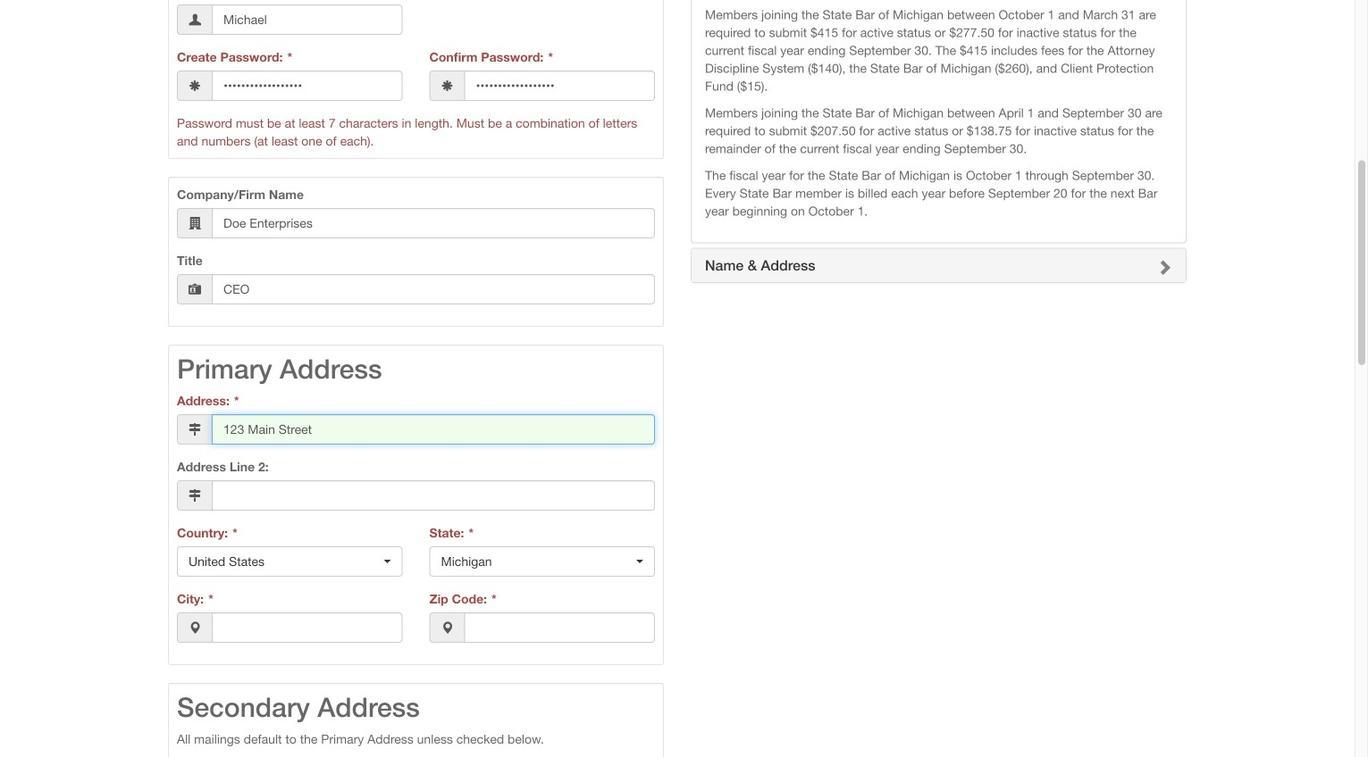 Task type: vqa. For each thing, say whether or not it's contained in the screenshot.
bottom map signs image
yes



Task type: locate. For each thing, give the bounding box(es) containing it.
map marker image
[[441, 622, 454, 635]]

password... password field
[[212, 71, 403, 101]]

map signs image
[[189, 424, 201, 436], [189, 490, 201, 502]]

1 vertical spatial map signs image
[[189, 490, 201, 502]]

confirm password... password field
[[464, 71, 655, 101]]

1 map signs image from the top
[[189, 424, 201, 436]]

None text field
[[212, 4, 403, 35], [212, 208, 655, 239], [212, 415, 655, 445], [212, 481, 655, 511], [212, 613, 403, 643], [464, 613, 655, 643], [212, 4, 403, 35], [212, 208, 655, 239], [212, 415, 655, 445], [212, 481, 655, 511], [212, 613, 403, 643], [464, 613, 655, 643]]

0 vertical spatial map signs image
[[189, 424, 201, 436]]

None text field
[[212, 274, 655, 305]]



Task type: describe. For each thing, give the bounding box(es) containing it.
map marker image
[[189, 622, 201, 635]]

2 map signs image from the top
[[189, 490, 201, 502]]



